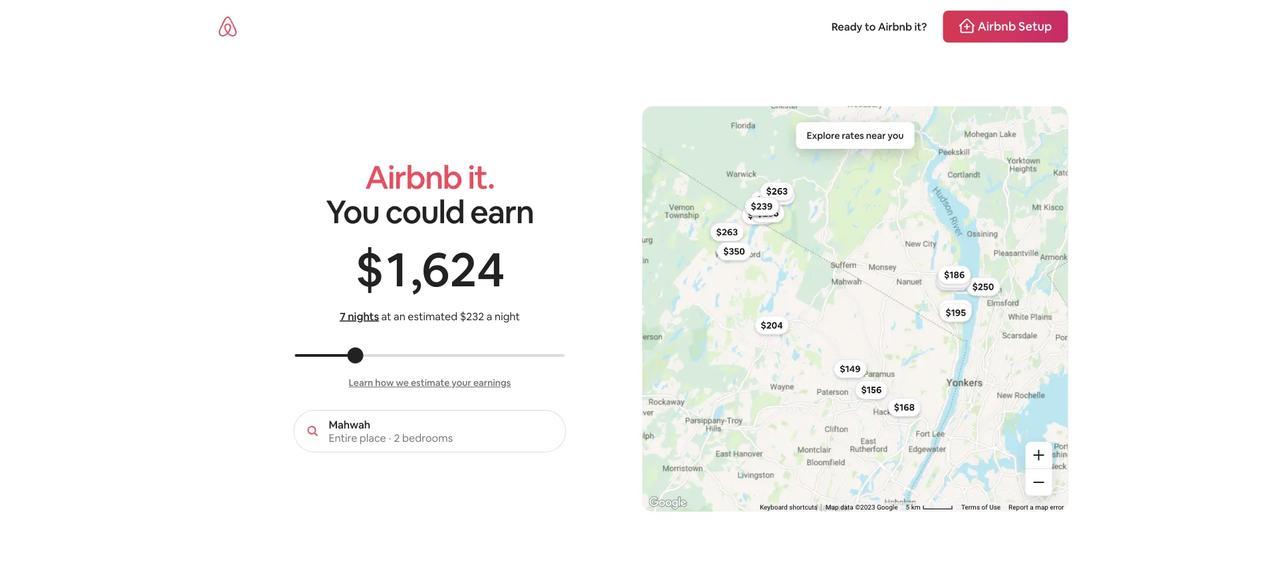 Task type: locate. For each thing, give the bounding box(es) containing it.
report a map error link
[[1009, 504, 1065, 512]]

,
[[410, 238, 421, 300]]

at
[[382, 310, 391, 323]]

could
[[385, 191, 464, 233]]

$239
[[751, 201, 773, 213]]

$102 button
[[763, 186, 796, 205]]

$170
[[752, 201, 773, 213]]

2 inside mahwah entire place · 2 bedrooms
[[394, 431, 400, 445]]

$229 button
[[938, 270, 972, 288]]

$243 button
[[742, 206, 776, 225]]

terms of use
[[962, 504, 1001, 512]]

2 right ·
[[394, 431, 400, 445]]

$243
[[748, 209, 770, 221]]

1 vertical spatial $263 button
[[711, 223, 744, 242]]

an
[[394, 310, 406, 323]]

0 horizontal spatial $263
[[717, 226, 738, 238]]

0 horizontal spatial a
[[487, 310, 493, 323]]

night
[[495, 310, 520, 323]]

1
[[387, 238, 406, 300]]

terms
[[962, 504, 980, 512]]

airbnb homepage image
[[217, 16, 238, 37]]

1 vertical spatial $263
[[717, 226, 738, 238]]

a
[[487, 310, 493, 323], [1030, 504, 1034, 512]]

5 km
[[906, 504, 923, 512]]

we
[[396, 377, 409, 389]]

airbnb for airbnb it.
[[365, 157, 462, 198]]

$263 for the bottom the $263 button
[[717, 226, 738, 238]]

5 km button
[[902, 503, 958, 513]]

0 horizontal spatial airbnb
[[365, 157, 462, 198]]

1 horizontal spatial a
[[1030, 504, 1034, 512]]

$263 up $350
[[717, 226, 738, 238]]

$204
[[761, 320, 783, 332]]

2 left the 4
[[450, 238, 476, 300]]

use
[[990, 504, 1001, 512]]

0 horizontal spatial 2
[[394, 431, 400, 445]]

2 for 2 bedrooms
[[394, 431, 400, 445]]

estimate
[[411, 377, 450, 389]]

learn
[[349, 377, 373, 389]]

$256 button
[[752, 204, 785, 223]]

1 horizontal spatial 2
[[450, 238, 476, 300]]

$263 up $319
[[767, 185, 788, 197]]

$195
[[946, 307, 967, 319]]

a left night
[[487, 310, 493, 323]]

0 horizontal spatial $232
[[460, 310, 484, 323]]

explore
[[807, 130, 840, 142]]

©2023
[[856, 504, 876, 512]]

$250
[[973, 281, 995, 293]]

1 vertical spatial $232
[[460, 310, 484, 323]]

a left map
[[1030, 504, 1034, 512]]

·
[[389, 431, 391, 445]]

airbnb setup
[[978, 19, 1053, 34]]

0 vertical spatial $263
[[767, 185, 788, 197]]

airbnb
[[978, 19, 1017, 34], [878, 20, 913, 33], [365, 157, 462, 198]]

0 vertical spatial 2
[[450, 238, 476, 300]]

2 horizontal spatial airbnb
[[978, 19, 1017, 34]]

$232 button
[[937, 272, 970, 291]]

$186 button
[[938, 266, 971, 284]]

1 horizontal spatial $232
[[943, 276, 964, 288]]

explore rates near you button
[[797, 122, 915, 149]]

1 horizontal spatial $263
[[767, 185, 788, 197]]

$229
[[944, 273, 966, 285]]

explore rates near you
[[807, 130, 904, 142]]

$263 button
[[761, 182, 794, 201], [711, 223, 744, 242]]

to
[[865, 20, 876, 33]]

nights
[[348, 310, 379, 323]]

$263
[[767, 185, 788, 197], [717, 226, 738, 238]]

earn
[[470, 191, 534, 233]]

$204 button
[[755, 316, 789, 335]]

$232 inside button
[[943, 276, 964, 288]]

map
[[1036, 504, 1049, 512]]

0 vertical spatial $232
[[943, 276, 964, 288]]

1 vertical spatial 2
[[394, 431, 400, 445]]

$170 button
[[746, 198, 779, 216]]

google image
[[646, 495, 690, 512]]

None range field
[[295, 355, 565, 357]]

$250 button
[[967, 278, 1001, 296]]

learn how we estimate your earnings
[[349, 377, 511, 389]]

$232
[[943, 276, 964, 288], [460, 310, 484, 323]]

$ 1 , 6 2 4
[[356, 238, 504, 300]]

0 vertical spatial $263 button
[[761, 182, 794, 201]]

entire
[[329, 431, 357, 445]]

it.
[[468, 157, 495, 198]]

mahwah
[[329, 418, 371, 432]]

you could earn
[[326, 191, 534, 233]]

$
[[356, 238, 383, 300]]

$256
[[758, 207, 779, 219]]

2
[[450, 238, 476, 300], [394, 431, 400, 445]]

0 horizontal spatial $263 button
[[711, 223, 744, 242]]



Task type: describe. For each thing, give the bounding box(es) containing it.
keyboard shortcuts
[[760, 504, 818, 512]]

report a map error
[[1009, 504, 1065, 512]]

$168
[[894, 402, 915, 414]]

$170 $256
[[752, 201, 779, 219]]

$319
[[753, 200, 774, 212]]

7 nights at an estimated $232 a night
[[340, 310, 520, 323]]

report
[[1009, 504, 1029, 512]]

your
[[452, 377, 472, 389]]

4
[[477, 238, 504, 300]]

zoom out image
[[1034, 478, 1045, 488]]

7
[[340, 310, 346, 323]]

estimated
[[408, 310, 458, 323]]

5
[[906, 504, 910, 512]]

you
[[888, 130, 904, 142]]

2 for 6
[[450, 238, 476, 300]]

$529
[[757, 195, 778, 207]]

km
[[912, 504, 921, 512]]

$195 button
[[940, 304, 973, 322]]

airbnb setup link
[[943, 11, 1069, 43]]

error
[[1051, 504, 1065, 512]]

0 vertical spatial a
[[487, 310, 493, 323]]

$263 for the $263 button to the right
[[767, 185, 788, 197]]

$149
[[840, 363, 861, 375]]

$239 button
[[745, 197, 779, 216]]

$156 button
[[856, 381, 888, 400]]

you
[[326, 191, 380, 233]]

$288
[[945, 303, 967, 315]]

$102
[[769, 190, 790, 202]]

1 vertical spatial a
[[1030, 504, 1034, 512]]

keyboard shortcuts button
[[760, 503, 818, 513]]

$288 button
[[939, 300, 973, 318]]

map region
[[489, 11, 1170, 522]]

$350 button
[[718, 242, 751, 261]]

$168 button
[[888, 399, 921, 417]]

$149 button
[[834, 360, 867, 379]]

6
[[422, 238, 448, 300]]

terms of use link
[[962, 504, 1001, 512]]

rates
[[842, 130, 865, 142]]

$186
[[944, 269, 965, 281]]

1 horizontal spatial $263 button
[[761, 182, 794, 201]]

map data ©2023 google
[[826, 504, 898, 512]]

$319 button
[[747, 197, 780, 216]]

learn how we estimate your earnings button
[[349, 377, 511, 389]]

earnings
[[474, 377, 511, 389]]

$156
[[862, 384, 882, 396]]

data
[[841, 504, 854, 512]]

map
[[826, 504, 839, 512]]

place
[[360, 431, 386, 445]]

of
[[982, 504, 988, 512]]

airbnb for airbnb setup
[[978, 19, 1017, 34]]

google
[[877, 504, 898, 512]]

airbnb it.
[[365, 157, 495, 198]]

mahwah entire place · 2 bedrooms
[[329, 418, 453, 445]]

7 nights button
[[340, 309, 379, 324]]

ready
[[832, 20, 863, 33]]

$350
[[724, 246, 745, 258]]

setup
[[1019, 19, 1053, 34]]

bedrooms
[[402, 431, 453, 445]]

$529 button
[[751, 191, 784, 210]]

keyboard
[[760, 504, 788, 512]]

shortcuts
[[790, 504, 818, 512]]

zoom in image
[[1034, 450, 1045, 461]]

1 horizontal spatial airbnb
[[878, 20, 913, 33]]

it?
[[915, 20, 927, 33]]

how
[[375, 377, 394, 389]]

ready to airbnb it?
[[832, 20, 927, 33]]

near
[[867, 130, 886, 142]]



Task type: vqa. For each thing, say whether or not it's contained in the screenshot.
$263
yes



